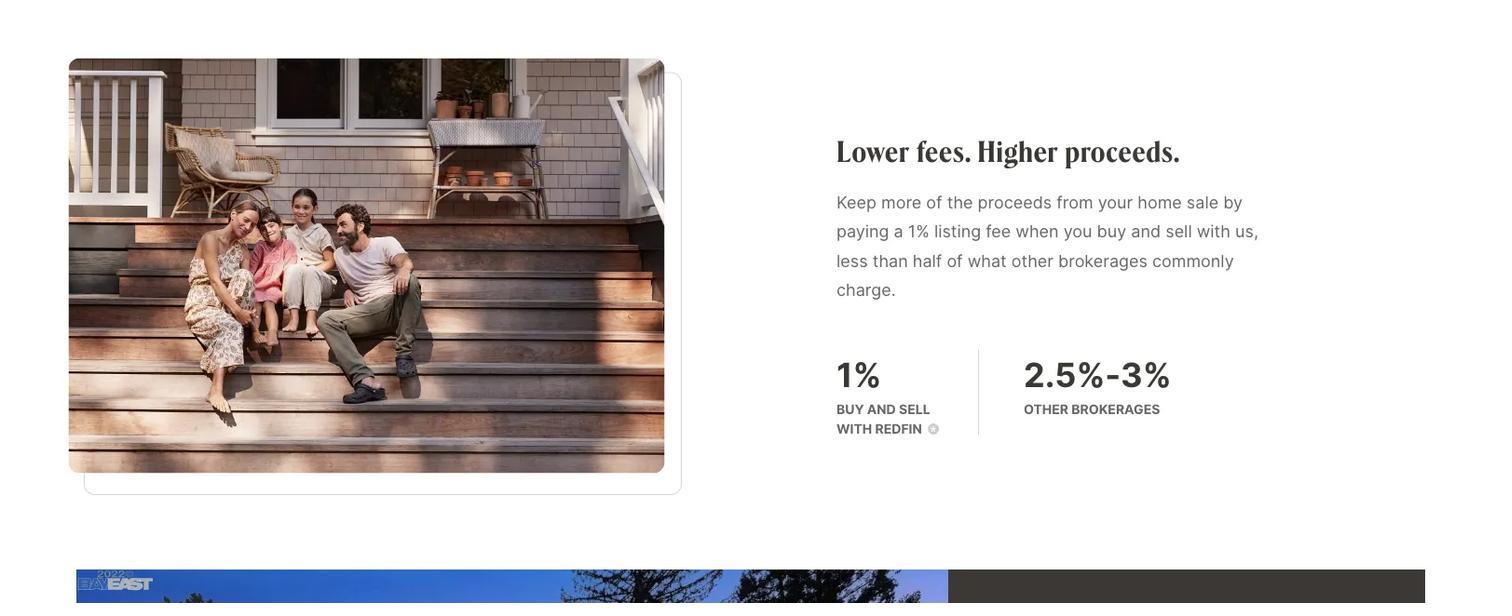 Task type: describe. For each thing, give the bounding box(es) containing it.
2.5%-3% other brokerages
[[1024, 354, 1172, 418]]

0 vertical spatial of
[[926, 192, 942, 212]]

buy
[[837, 402, 864, 418]]

proceeds
[[978, 192, 1052, 212]]

lower
[[837, 131, 910, 169]]

other
[[1011, 251, 1054, 271]]

redfin
[[872, 422, 922, 437]]

paying
[[837, 221, 889, 242]]

buy
[[1097, 221, 1127, 242]]

you
[[1064, 221, 1092, 242]]

and inside 'buy and sell with'
[[867, 402, 896, 418]]

with inside 'buy and sell with'
[[837, 422, 872, 437]]

buy and sell with
[[837, 402, 930, 437]]

brokerages
[[1058, 251, 1148, 271]]

proceeds.
[[1065, 131, 1181, 169]]

other
[[1024, 402, 1069, 418]]

a
[[894, 221, 903, 242]]

by
[[1223, 192, 1243, 212]]

charge.
[[837, 280, 896, 300]]

sell inside 'buy and sell with'
[[899, 402, 930, 418]]

sale
[[1187, 192, 1219, 212]]

than
[[873, 251, 908, 271]]

us,
[[1235, 221, 1259, 242]]

less
[[837, 251, 868, 271]]

fee
[[986, 221, 1011, 242]]

1% inside keep more of the proceeds from your home sale by paying a 1%                     listing fee when you buy and sell with us, less than half of                     what other brokerages commonly charge.
[[908, 221, 930, 242]]

family on a patio image
[[68, 58, 665, 474]]



Task type: locate. For each thing, give the bounding box(es) containing it.
0 horizontal spatial of
[[926, 192, 942, 212]]

2.5%-
[[1024, 354, 1121, 395]]

1 vertical spatial with
[[837, 422, 872, 437]]

and
[[1131, 221, 1161, 242], [867, 402, 896, 418]]

0 vertical spatial with
[[1197, 221, 1231, 242]]

0 horizontal spatial and
[[867, 402, 896, 418]]

1 horizontal spatial and
[[1131, 221, 1161, 242]]

1% right a
[[908, 221, 930, 242]]

0 vertical spatial sell
[[1166, 221, 1192, 242]]

1 vertical spatial sell
[[899, 402, 930, 418]]

your
[[1098, 192, 1133, 212]]

1 horizontal spatial sell
[[1166, 221, 1192, 242]]

with inside keep more of the proceeds from your home sale by paying a 1%                     listing fee when you buy and sell with us, less than half of                     what other brokerages commonly charge.
[[1197, 221, 1231, 242]]

and up redfin
[[867, 402, 896, 418]]

1 vertical spatial 1%
[[837, 354, 882, 395]]

0 vertical spatial and
[[1131, 221, 1161, 242]]

sell up commonly at the right top
[[1166, 221, 1192, 242]]

home
[[1138, 192, 1182, 212]]

and down home on the right top of page
[[1131, 221, 1161, 242]]

of
[[926, 192, 942, 212], [947, 251, 963, 271]]

when
[[1016, 221, 1059, 242]]

sell up redfin
[[899, 402, 930, 418]]

keep
[[837, 192, 877, 212]]

of left the
[[926, 192, 942, 212]]

what
[[968, 251, 1007, 271]]

1 vertical spatial and
[[867, 402, 896, 418]]

1 horizontal spatial of
[[947, 251, 963, 271]]

higher
[[978, 131, 1059, 169]]

from
[[1057, 192, 1093, 212]]

lower fees. higher proceeds.
[[837, 131, 1181, 169]]

commonly
[[1152, 251, 1234, 271]]

half
[[913, 251, 942, 271]]

listing
[[934, 221, 981, 242]]

the
[[947, 192, 973, 212]]

sell inside keep more of the proceeds from your home sale by paying a 1%                     listing fee when you buy and sell with us, less than half of                     what other brokerages commonly charge.
[[1166, 221, 1192, 242]]

with
[[1197, 221, 1231, 242], [837, 422, 872, 437]]

of right half
[[947, 251, 963, 271]]

keep more of the proceeds from your home sale by paying a 1%                     listing fee when you buy and sell with us, less than half of                     what other brokerages commonly charge.
[[837, 192, 1259, 300]]

and inside keep more of the proceeds from your home sale by paying a 1%                     listing fee when you buy and sell with us, less than half of                     what other brokerages commonly charge.
[[1131, 221, 1161, 242]]

1 vertical spatial of
[[947, 251, 963, 271]]

sell
[[1166, 221, 1192, 242], [899, 402, 930, 418]]

1 horizontal spatial with
[[1197, 221, 1231, 242]]

0 vertical spatial 1%
[[908, 221, 930, 242]]

with down sale
[[1197, 221, 1231, 242]]

fees.
[[917, 131, 971, 169]]

brokerages
[[1072, 402, 1160, 418]]

3%
[[1121, 354, 1172, 395]]

0 horizontal spatial 1%
[[837, 354, 882, 395]]

1% up buy
[[837, 354, 882, 395]]

with down buy
[[837, 422, 872, 437]]

1%
[[908, 221, 930, 242], [837, 354, 882, 395]]

1 horizontal spatial 1%
[[908, 221, 930, 242]]

0 horizontal spatial with
[[837, 422, 872, 437]]

0 horizontal spatial sell
[[899, 402, 930, 418]]

more
[[881, 192, 922, 212]]



Task type: vqa. For each thing, say whether or not it's contained in the screenshot.
bottommost On Redfin
no



